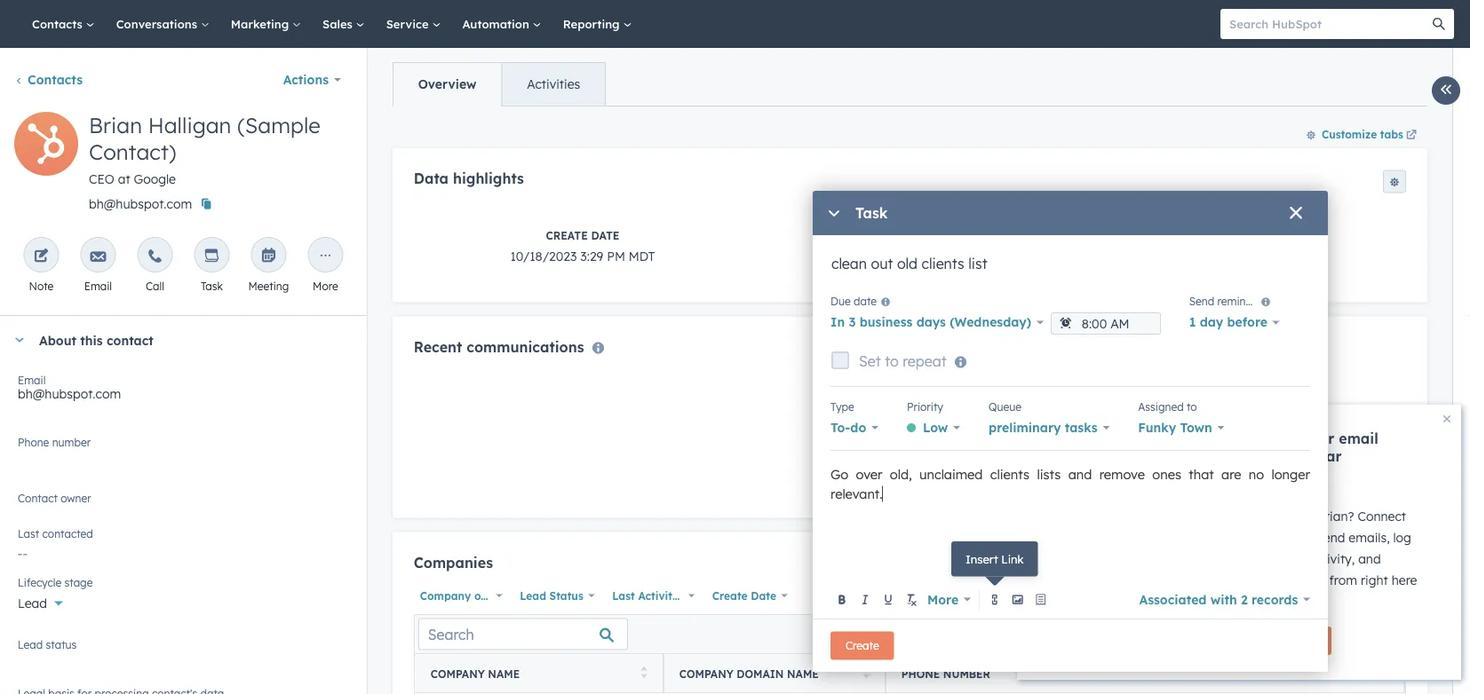 Task type: describe. For each thing, give the bounding box(es) containing it.
to left send
[[1302, 531, 1315, 546]]

lead status button
[[514, 585, 599, 608]]

call
[[146, 280, 164, 293]]

lead inside lifecycle stage lead
[[896, 248, 925, 264]]

right
[[1361, 573, 1389, 589]]

close image
[[1444, 416, 1451, 423]]

clients
[[991, 467, 1030, 483]]

1 vertical spatial bh@hubspot.com
[[18, 387, 121, 402]]

ones
[[1153, 467, 1182, 483]]

HH:MM text field
[[1051, 313, 1161, 335]]

1 vertical spatial contacts
[[28, 72, 83, 88]]

meetings
[[1241, 573, 1295, 589]]

Search search field
[[418, 619, 628, 651]]

relevant.
[[831, 487, 883, 503]]

tip:
[[1215, 430, 1238, 448]]

priority
[[907, 400, 944, 414]]

actions
[[283, 72, 329, 88]]

activities button
[[502, 63, 605, 106]]

preliminary tasks button
[[989, 416, 1110, 441]]

0 vertical spatial contacts
[[32, 16, 86, 31]]

remove
[[1100, 467, 1146, 483]]

account inside pro tip: connect your email account and calendar
[[1186, 448, 1244, 466]]

contact
[[18, 492, 58, 505]]

date inside last activity date popup button
[[683, 590, 708, 603]]

more button
[[924, 588, 975, 613]]

to for assigned
[[1187, 400, 1198, 414]]

Title text field
[[831, 253, 1311, 289]]

queue
[[989, 400, 1022, 414]]

to right out
[[1302, 509, 1314, 525]]

go
[[831, 467, 849, 483]]

contact owner no owner
[[18, 492, 91, 514]]

low button
[[907, 416, 961, 441]]

company for company domain name
[[680, 668, 734, 681]]

status
[[46, 639, 77, 652]]

google
[[134, 172, 176, 187]]

lists
[[1037, 467, 1061, 483]]

lead for lead
[[18, 596, 47, 612]]

last contacted
[[18, 527, 93, 541]]

data highlights
[[414, 170, 524, 188]]

over
[[856, 467, 883, 483]]

number
[[52, 436, 91, 449]]

this
[[80, 333, 103, 348]]

lifecycle for lifecycle stage lead
[[861, 229, 921, 242]]

pro
[[1186, 430, 1211, 448]]

0 vertical spatial last
[[1180, 229, 1207, 242]]

number
[[944, 668, 991, 681]]

set
[[859, 353, 881, 371]]

brian halligan (sample contact) ceo at google
[[89, 112, 321, 187]]

customize
[[1322, 128, 1378, 141]]

last activity date button
[[606, 585, 708, 608]]

3
[[849, 315, 856, 330]]

date inside create date popup button
[[751, 590, 777, 603]]

brian?
[[1317, 509, 1355, 525]]

to-do
[[831, 420, 867, 436]]

account inside ready to reach out to brian? connect your email account to send emails, log your contacts' email activity, and schedule meetings — all from right here in hubspot.
[[1252, 531, 1299, 546]]

customize tabs link
[[1298, 120, 1428, 148]]

last inside last activity date popup button
[[613, 590, 635, 603]]

0 horizontal spatial task
[[201, 280, 223, 293]]

in
[[1186, 595, 1197, 610]]

meeting
[[248, 280, 289, 293]]

days
[[917, 315, 946, 330]]

records
[[1252, 592, 1299, 608]]

stage
[[64, 576, 93, 590]]

preliminary
[[989, 420, 1062, 436]]

low
[[923, 420, 949, 436]]

date down close dialog "icon"
[[1268, 229, 1296, 242]]

0 horizontal spatial last
[[18, 527, 39, 541]]

domain
[[737, 668, 784, 681]]

1 day before
[[1190, 315, 1268, 330]]

to for set
[[885, 353, 899, 371]]

lifecycle stage
[[18, 576, 93, 590]]

day
[[1200, 315, 1224, 330]]

Last contacted text field
[[18, 538, 349, 566]]

pm
[[607, 248, 626, 264]]

connect
[[1242, 430, 1298, 448]]

send
[[1318, 531, 1346, 546]]

and for calendar
[[1248, 448, 1275, 466]]

3:29
[[581, 248, 604, 264]]

link
[[1002, 552, 1024, 567]]

1 vertical spatial your
[[1186, 531, 1213, 546]]

are
[[1222, 467, 1242, 483]]

and inside ready to reach out to brian? connect your email account to send emails, log your contacts' email activity, and schedule meetings — all from right here in hubspot.
[[1359, 552, 1382, 567]]

funky town
[[1139, 420, 1213, 436]]

company for company name
[[431, 668, 485, 681]]

associated
[[1140, 592, 1207, 608]]

press to sort. image for company name
[[641, 667, 648, 680]]

overview
[[418, 76, 477, 92]]

create date 10/18/2023 3:29 pm mdt
[[511, 229, 655, 264]]

lead button
[[18, 587, 349, 616]]

no
[[1249, 467, 1265, 483]]

sales link
[[312, 0, 376, 48]]

before
[[1228, 315, 1268, 330]]

1 horizontal spatial task
[[856, 205, 888, 222]]

conversations link
[[106, 0, 220, 48]]

no inside the contact owner no owner
[[18, 499, 35, 514]]

0 vertical spatial last activity date
[[1180, 229, 1296, 242]]

to for ready
[[1227, 509, 1239, 525]]

do
[[851, 420, 867, 436]]

meeting image
[[261, 249, 277, 265]]

that
[[1189, 467, 1215, 483]]

0 vertical spatial activity
[[1210, 229, 1264, 242]]

data
[[414, 170, 449, 188]]

marketing
[[231, 16, 292, 31]]

recent communications
[[414, 338, 584, 356]]

1 day before button
[[1190, 310, 1280, 335]]

note
[[29, 280, 54, 293]]

town
[[1181, 420, 1213, 436]]

activities
[[527, 76, 581, 92]]

and for remove
[[1069, 467, 1092, 483]]

reach
[[1243, 509, 1276, 525]]

highlights
[[453, 170, 524, 188]]

longer
[[1272, 467, 1311, 483]]

company for company owner
[[420, 590, 471, 603]]

—
[[1299, 573, 1310, 589]]

navigation containing overview
[[393, 62, 606, 107]]

communications
[[467, 338, 584, 356]]

about for about this contact
[[39, 333, 76, 348]]

name
[[488, 668, 520, 681]]

phone for phone number
[[18, 436, 49, 449]]



Task type: vqa. For each thing, say whether or not it's contained in the screenshot.
the Marketplaces POPUP BUTTON
no



Task type: locate. For each thing, give the bounding box(es) containing it.
0 horizontal spatial and
[[1069, 467, 1092, 483]]

create for create
[[846, 640, 880, 653]]

0 vertical spatial your
[[1302, 430, 1335, 448]]

email for email
[[84, 280, 112, 293]]

due date
[[831, 295, 877, 308]]

in
[[831, 315, 845, 330]]

in 3 business days (wednesday)
[[831, 315, 1032, 330]]

to up town
[[1187, 400, 1198, 414]]

3 press to sort. image from the left
[[1383, 667, 1390, 680]]

1 press to sort. image from the left
[[641, 667, 648, 680]]

2 press to sort. element from the left
[[863, 667, 870, 682]]

email up contacts'
[[1216, 531, 1248, 546]]

no activities. alert
[[414, 377, 1407, 497]]

send reminder
[[1190, 295, 1263, 308]]

1 vertical spatial activity
[[638, 590, 679, 603]]

0 horizontal spatial create
[[546, 229, 588, 242]]

activity up reminder
[[1210, 229, 1264, 242]]

about left are
[[1186, 478, 1217, 491]]

0 vertical spatial lifecycle
[[861, 229, 921, 242]]

1 vertical spatial email
[[18, 374, 46, 387]]

and inside pro tip: connect your email account and calendar
[[1248, 448, 1275, 466]]

bh@hubspot.com up number
[[18, 387, 121, 402]]

activities.
[[893, 479, 949, 494]]

about 2 minutes
[[1186, 478, 1269, 491]]

no
[[872, 479, 889, 494], [18, 499, 35, 514]]

preliminary tasks
[[989, 420, 1098, 436]]

caret image
[[14, 338, 25, 343]]

task right minimize dialog icon
[[856, 205, 888, 222]]

1 horizontal spatial account
[[1252, 531, 1299, 546]]

1 vertical spatial account
[[1252, 531, 1299, 546]]

to-
[[831, 420, 851, 436]]

assigned
[[1139, 400, 1184, 414]]

more up phone number
[[928, 592, 959, 608]]

task down task image
[[201, 280, 223, 293]]

lead left status
[[18, 639, 43, 652]]

activity left create date
[[638, 590, 679, 603]]

1 vertical spatial email
[[1216, 531, 1248, 546]]

2 horizontal spatial press to sort. element
[[1383, 667, 1390, 682]]

2 vertical spatial last
[[613, 590, 635, 603]]

and up no
[[1248, 448, 1275, 466]]

send
[[1190, 295, 1215, 308]]

2
[[1220, 478, 1226, 491], [1242, 592, 1248, 608]]

actions button
[[272, 62, 353, 98]]

email image
[[90, 249, 106, 265]]

0 vertical spatial bh@hubspot.com
[[89, 196, 192, 212]]

owner for company owner
[[475, 590, 507, 603]]

1 horizontal spatial last
[[613, 590, 635, 603]]

press to sort. image
[[641, 667, 648, 680], [863, 667, 870, 680], [1383, 667, 1390, 680]]

0 vertical spatial account
[[1186, 448, 1244, 466]]

0 horizontal spatial lifecycle
[[18, 576, 61, 590]]

1 horizontal spatial create
[[713, 590, 748, 603]]

2 right 'with' at the bottom of the page
[[1242, 592, 1248, 608]]

ready to reach out to brian? connect your email account to send emails, log your contacts' email activity, and schedule meetings — all from right here in hubspot.
[[1186, 509, 1418, 610]]

2 horizontal spatial press to sort. image
[[1383, 667, 1390, 680]]

email down caret image
[[18, 374, 46, 387]]

2 vertical spatial create
[[846, 640, 880, 653]]

unclaimed
[[920, 467, 983, 483]]

more inside popup button
[[928, 592, 959, 608]]

0 vertical spatial create
[[546, 229, 588, 242]]

lifecycle inside lifecycle stage lead
[[861, 229, 921, 242]]

0 horizontal spatial more
[[313, 280, 338, 293]]

1 vertical spatial contacts link
[[14, 72, 83, 88]]

1 horizontal spatial email
[[1273, 552, 1305, 567]]

your up longer
[[1302, 430, 1335, 448]]

about left this
[[39, 333, 76, 348]]

1
[[1190, 315, 1197, 330]]

press to sort. image for phone number
[[1383, 667, 1390, 680]]

0 horizontal spatial phone
[[18, 436, 49, 449]]

and down 'emails,' at the right of page
[[1359, 552, 1382, 567]]

date left create date
[[683, 590, 708, 603]]

about this contact button
[[0, 316, 349, 364]]

your down ready
[[1186, 531, 1213, 546]]

from
[[1330, 573, 1358, 589]]

and inside go over old, unclaimed clients lists and remove ones that are no longer relevant.
[[1069, 467, 1092, 483]]

ceo
[[89, 172, 115, 187]]

0 horizontal spatial press to sort. image
[[641, 667, 648, 680]]

overview button
[[393, 63, 502, 106]]

owner
[[61, 492, 91, 505], [39, 499, 74, 514], [475, 590, 507, 603]]

schedule
[[1186, 573, 1238, 589]]

lead left "status"
[[520, 590, 546, 603]]

email inside email bh@hubspot.com
[[18, 374, 46, 387]]

1 horizontal spatial and
[[1248, 448, 1275, 466]]

old,
[[890, 467, 912, 483]]

1 vertical spatial about
[[1186, 478, 1217, 491]]

0 horizontal spatial activity
[[638, 590, 679, 603]]

create inside "create date 10/18/2023 3:29 pm mdt"
[[546, 229, 588, 242]]

last activity date
[[1180, 229, 1296, 242], [613, 590, 708, 603]]

due
[[831, 295, 851, 308]]

insert link
[[966, 552, 1024, 567]]

owner for contact owner no owner
[[61, 492, 91, 505]]

ready
[[1186, 509, 1224, 525]]

mdt
[[629, 248, 655, 264]]

2 horizontal spatial last
[[1180, 229, 1207, 242]]

more image
[[318, 249, 334, 265]]

no inside alert
[[872, 479, 889, 494]]

contacted
[[42, 527, 93, 541]]

create
[[546, 229, 588, 242], [713, 590, 748, 603], [846, 640, 880, 653]]

date up domain
[[751, 590, 777, 603]]

press to sort. image for company domain name
[[863, 667, 870, 680]]

about inside dropdown button
[[39, 333, 76, 348]]

1 vertical spatial and
[[1069, 467, 1092, 483]]

1 vertical spatial more
[[928, 592, 959, 608]]

phone number
[[18, 436, 91, 449]]

pro tip: connect your email account and calendar
[[1186, 430, 1379, 466]]

0 vertical spatial email
[[84, 280, 112, 293]]

account up that
[[1186, 448, 1244, 466]]

marketing link
[[220, 0, 312, 48]]

lead for lead status
[[520, 590, 546, 603]]

service
[[386, 16, 432, 31]]

add button
[[1314, 554, 1373, 578]]

0 horizontal spatial about
[[39, 333, 76, 348]]

your inside pro tip: connect your email account and calendar
[[1302, 430, 1335, 448]]

press to sort. element
[[641, 667, 648, 682], [863, 667, 870, 682], [1383, 667, 1390, 682]]

0 vertical spatial 2
[[1220, 478, 1226, 491]]

date up pm
[[591, 229, 620, 242]]

lead for lead status
[[18, 639, 43, 652]]

company down companies
[[420, 590, 471, 603]]

service link
[[376, 0, 452, 48]]

2 vertical spatial your
[[1186, 552, 1213, 567]]

0 vertical spatial contacts link
[[21, 0, 106, 48]]

phone
[[18, 436, 49, 449], [902, 668, 941, 681]]

tabs
[[1381, 128, 1404, 141]]

lifecycle for lifecycle stage
[[18, 576, 61, 590]]

last activity date down close dialog "icon"
[[1180, 229, 1296, 242]]

(sample
[[237, 112, 321, 139]]

2 vertical spatial and
[[1359, 552, 1382, 567]]

date inside "create date 10/18/2023 3:29 pm mdt"
[[591, 229, 620, 242]]

email for email bh@hubspot.com
[[18, 374, 46, 387]]

edit button
[[14, 112, 78, 182]]

0 horizontal spatial email
[[1216, 531, 1248, 546]]

phone number
[[902, 668, 991, 681]]

1 horizontal spatial more
[[928, 592, 959, 608]]

email up the brian?
[[1340, 430, 1379, 448]]

company owner button
[[414, 585, 507, 608]]

last right "status"
[[613, 590, 635, 603]]

1 horizontal spatial press to sort. element
[[863, 667, 870, 682]]

minimize dialog image
[[827, 207, 842, 221]]

0 vertical spatial email
[[1340, 430, 1379, 448]]

associated with 2 records button
[[1140, 588, 1311, 613]]

create inside button
[[846, 640, 880, 653]]

0 horizontal spatial email
[[18, 374, 46, 387]]

activity,
[[1309, 552, 1356, 567]]

log
[[1394, 531, 1412, 546]]

close dialog image
[[1290, 207, 1304, 221]]

last activity date inside popup button
[[613, 590, 708, 603]]

navigation
[[393, 62, 606, 107]]

owner down companies
[[475, 590, 507, 603]]

1 horizontal spatial phone
[[902, 668, 941, 681]]

status
[[550, 590, 584, 603]]

reminder
[[1218, 295, 1263, 308]]

call image
[[147, 249, 163, 265]]

(wednesday)
[[950, 315, 1032, 330]]

0 horizontal spatial last activity date
[[613, 590, 708, 603]]

press to sort. element for phone number
[[1383, 667, 1390, 682]]

owner up contacted
[[61, 492, 91, 505]]

0 vertical spatial phone
[[18, 436, 49, 449]]

company left domain
[[680, 668, 734, 681]]

1 horizontal spatial lifecycle
[[861, 229, 921, 242]]

1 horizontal spatial about
[[1186, 478, 1217, 491]]

lead inside lead status popup button
[[520, 590, 546, 603]]

here
[[1392, 573, 1418, 589]]

1 horizontal spatial last activity date
[[1180, 229, 1296, 242]]

2 right that
[[1220, 478, 1226, 491]]

1 horizontal spatial email
[[84, 280, 112, 293]]

assigned to
[[1139, 400, 1198, 414]]

about
[[39, 333, 76, 348], [1186, 478, 1217, 491]]

emails,
[[1349, 531, 1391, 546]]

with
[[1211, 592, 1238, 608]]

1 vertical spatial no
[[18, 499, 35, 514]]

create for create date 10/18/2023 3:29 pm mdt
[[546, 229, 588, 242]]

email inside pro tip: connect your email account and calendar
[[1340, 430, 1379, 448]]

Search HubSpot search field
[[1221, 9, 1439, 39]]

calendar
[[1280, 448, 1342, 466]]

account down out
[[1252, 531, 1299, 546]]

lead down lifecycle stage
[[18, 596, 47, 612]]

company name
[[431, 668, 520, 681]]

and right lists
[[1069, 467, 1092, 483]]

owner inside popup button
[[475, 590, 507, 603]]

activity inside popup button
[[638, 590, 679, 603]]

2 vertical spatial email
[[1273, 552, 1305, 567]]

reporting link
[[553, 0, 643, 48]]

owner up last contacted
[[39, 499, 74, 514]]

1 horizontal spatial activity
[[1210, 229, 1264, 242]]

email up —
[[1273, 552, 1305, 567]]

1 vertical spatial task
[[201, 280, 223, 293]]

at
[[118, 172, 130, 187]]

0 vertical spatial and
[[1248, 448, 1275, 466]]

0 vertical spatial task
[[856, 205, 888, 222]]

0 horizontal spatial press to sort. element
[[641, 667, 648, 682]]

halligan
[[148, 112, 231, 139]]

company left name
[[431, 668, 485, 681]]

create inside popup button
[[713, 590, 748, 603]]

Phone number text field
[[18, 433, 349, 468]]

task
[[856, 205, 888, 222], [201, 280, 223, 293]]

2 inside popup button
[[1242, 592, 1248, 608]]

lead status
[[18, 639, 77, 652]]

last
[[1180, 229, 1207, 242], [18, 527, 39, 541], [613, 590, 635, 603]]

2 horizontal spatial create
[[846, 640, 880, 653]]

2 press to sort. image from the left
[[863, 667, 870, 680]]

lead inside lead popup button
[[18, 596, 47, 612]]

companies
[[414, 554, 493, 572]]

0 horizontal spatial account
[[1186, 448, 1244, 466]]

3 press to sort. element from the left
[[1383, 667, 1390, 682]]

0 vertical spatial more
[[313, 280, 338, 293]]

no activities.
[[872, 479, 949, 494]]

0 vertical spatial about
[[39, 333, 76, 348]]

0 vertical spatial no
[[872, 479, 889, 494]]

all
[[1313, 573, 1326, 589]]

contact)
[[89, 139, 176, 165]]

2 horizontal spatial and
[[1359, 552, 1382, 567]]

1 vertical spatial lifecycle
[[18, 576, 61, 590]]

1 vertical spatial last
[[18, 527, 39, 541]]

customize tabs
[[1322, 128, 1404, 141]]

1 horizontal spatial no
[[872, 479, 889, 494]]

1 vertical spatial 2
[[1242, 592, 1248, 608]]

bh@hubspot.com down google
[[89, 196, 192, 212]]

1 horizontal spatial 2
[[1242, 592, 1248, 608]]

no left old,
[[872, 479, 889, 494]]

1 vertical spatial last activity date
[[613, 590, 708, 603]]

out
[[1279, 509, 1298, 525]]

in 3 business days (wednesday) button
[[831, 310, 1044, 335]]

1 vertical spatial create
[[713, 590, 748, 603]]

your up schedule
[[1186, 552, 1213, 567]]

1 vertical spatial phone
[[902, 668, 941, 681]]

create date button
[[706, 585, 792, 608]]

hubspot.
[[1200, 595, 1255, 610]]

create for create date
[[713, 590, 748, 603]]

about this contact
[[39, 333, 154, 348]]

company inside popup button
[[420, 590, 471, 603]]

last up send
[[1180, 229, 1207, 242]]

funky
[[1139, 420, 1177, 436]]

minutes
[[1229, 478, 1269, 491]]

2 horizontal spatial email
[[1340, 430, 1379, 448]]

phone for phone number
[[902, 668, 941, 681]]

business
[[860, 315, 913, 330]]

company owner
[[420, 590, 507, 603]]

note image
[[33, 249, 49, 265]]

to left reach
[[1227, 509, 1239, 525]]

press to sort. element for company domain name
[[863, 667, 870, 682]]

last down contact
[[18, 527, 39, 541]]

to right set
[[885, 353, 899, 371]]

press to sort. element for company name
[[641, 667, 648, 682]]

search image
[[1434, 18, 1446, 30]]

lead down stage
[[896, 248, 925, 264]]

about for about 2 minutes
[[1186, 478, 1217, 491]]

task image
[[204, 249, 220, 265]]

connect
[[1358, 509, 1407, 525]]

last activity date left create date
[[613, 590, 708, 603]]

1 horizontal spatial press to sort. image
[[863, 667, 870, 680]]

1 press to sort. element from the left
[[641, 667, 648, 682]]

to-do button
[[831, 416, 879, 441]]

more down more image
[[313, 280, 338, 293]]

email down email image at the left
[[84, 280, 112, 293]]

0 horizontal spatial no
[[18, 499, 35, 514]]

no up last contacted
[[18, 499, 35, 514]]

0 horizontal spatial 2
[[1220, 478, 1226, 491]]



